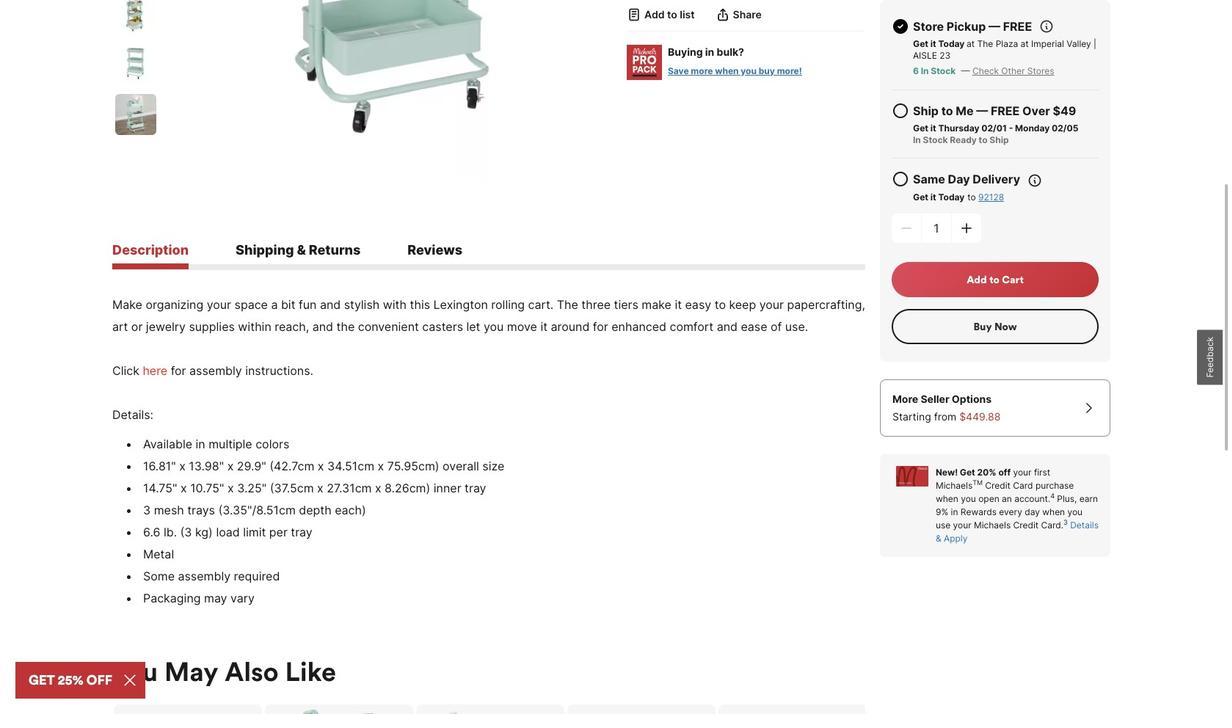 Task type: vqa. For each thing, say whether or not it's contained in the screenshot.
Red icon
no



Task type: locate. For each thing, give the bounding box(es) containing it.
when up 9%
[[936, 493, 959, 504]]

today up 23
[[938, 38, 965, 49]]

ship up thursday
[[913, 104, 939, 118]]

some
[[143, 569, 175, 583]]

in inside buying in bulk? save more when you buy more!
[[705, 45, 714, 58]]

to left me
[[942, 104, 953, 118]]

2 horizontal spatial when
[[1043, 507, 1065, 518]]

at right plaza
[[1021, 38, 1029, 49]]

1 vertical spatial assembly
[[178, 569, 231, 583]]

0 horizontal spatial &
[[297, 242, 306, 258]]

you inside buying in bulk? save more when you buy more!
[[741, 65, 757, 76]]

92128 link
[[979, 192, 1004, 203]]

0 vertical spatial free
[[1003, 19, 1032, 34]]

jewelry
[[146, 319, 186, 334]]

your first michaels
[[936, 467, 1051, 491]]

in
[[921, 65, 929, 76], [913, 134, 921, 145]]

1 at from the left
[[967, 38, 975, 49]]

get for get it thursday 02/01 - monday 02/05 in stock ready to ship
[[913, 123, 929, 134]]

to left cart
[[990, 273, 1000, 286]]

3 left details
[[1064, 519, 1068, 527]]

buying
[[668, 45, 703, 58]]

0 vertical spatial michaels
[[936, 480, 973, 491]]

in up same
[[913, 134, 921, 145]]

in
[[705, 45, 714, 58], [196, 437, 205, 451], [951, 507, 958, 518]]

you right let
[[484, 319, 504, 334]]

from
[[934, 410, 957, 423]]

add left cart
[[967, 273, 987, 286]]

colors
[[256, 437, 289, 451]]

x right (42.7cm at the left bottom
[[318, 459, 324, 473]]

it left the easy
[[675, 297, 682, 312]]

get down same
[[913, 192, 929, 203]]

0 horizontal spatial at
[[967, 38, 975, 49]]

1 vertical spatial today
[[938, 192, 965, 203]]

in right 9%
[[951, 507, 958, 518]]

ship to me — free over $49
[[913, 104, 1076, 118]]

add inside add to list dropdown button
[[645, 8, 665, 20]]

1 horizontal spatial in
[[705, 45, 714, 58]]

save
[[668, 65, 689, 76]]

29.9"
[[237, 459, 266, 473]]

x right 34.51cm
[[378, 459, 384, 473]]

0 vertical spatial when
[[715, 65, 739, 76]]

and left the
[[312, 319, 333, 334]]

to down "02/01"
[[979, 134, 988, 145]]

0 horizontal spatial add
[[645, 8, 665, 20]]

0 vertical spatial in
[[705, 45, 714, 58]]

0 vertical spatial in
[[921, 65, 929, 76]]

credit down the off
[[985, 480, 1011, 491]]

reviews
[[408, 242, 462, 258]]

— up plaza
[[989, 19, 1001, 34]]

to right the easy
[[715, 297, 726, 312]]

packaging
[[143, 591, 201, 605]]

6.6
[[143, 525, 160, 539]]

tray down overall
[[465, 481, 486, 495]]

kg)
[[195, 525, 213, 539]]

the up 'around'
[[557, 297, 578, 312]]

1 vertical spatial add
[[967, 273, 987, 286]]

your up of
[[760, 297, 784, 312]]

1 horizontal spatial tray
[[465, 481, 486, 495]]

02/01
[[982, 123, 1007, 134]]

0 vertical spatial for
[[593, 319, 608, 334]]

0 vertical spatial credit
[[985, 480, 1011, 491]]

today for at
[[938, 38, 965, 49]]

same day delivery
[[913, 172, 1020, 186]]

stock down 23
[[931, 65, 956, 76]]

in up more
[[705, 45, 714, 58]]

x right 27.31cm
[[375, 481, 381, 495]]

tabler image up imperial at the top right
[[1040, 19, 1054, 34]]

michaels down new!
[[936, 480, 973, 491]]

today down 'day'
[[938, 192, 965, 203]]

at down store pickup — free
[[967, 38, 975, 49]]

to left list
[[667, 8, 677, 20]]

metal
[[143, 547, 174, 561]]

& inside tab list
[[297, 242, 306, 258]]

account.
[[1015, 493, 1051, 504]]

& left returns
[[297, 242, 306, 258]]

you left buy
[[741, 65, 757, 76]]

buy
[[974, 320, 992, 333]]

1 horizontal spatial credit
[[1013, 520, 1039, 531]]

your inside 4 plus, earn 9% in rewards every day when you use your michaels credit card.
[[953, 520, 972, 531]]

when down the bulk?
[[715, 65, 739, 76]]

ship inside get it thursday 02/01 - monday 02/05 in stock ready to ship
[[990, 134, 1009, 145]]

now
[[995, 320, 1017, 333]]

you down "plus," at the right of page
[[1068, 507, 1083, 518]]

for down three in the top left of the page
[[593, 319, 608, 334]]

options
[[952, 393, 992, 405]]

load
[[216, 525, 240, 539]]

tabler image
[[627, 7, 642, 22], [1040, 19, 1054, 34], [892, 102, 910, 120], [892, 170, 910, 188]]

get left thursday
[[913, 123, 929, 134]]

michaels inside 4 plus, earn 9% in rewards every day when you use your michaels credit card.
[[974, 520, 1011, 531]]

lexington
[[434, 297, 488, 312]]

store pickup — free
[[913, 19, 1032, 34]]

0 horizontal spatial 3
[[143, 503, 151, 517]]

to inside button
[[990, 273, 1000, 286]]

art
[[112, 319, 128, 334]]

your up "apply"
[[953, 520, 972, 531]]

ease
[[741, 319, 767, 334]]

over
[[1023, 104, 1050, 118]]

1 horizontal spatial when
[[936, 493, 959, 504]]

0 horizontal spatial —
[[961, 65, 970, 76]]

the down store pickup — free
[[977, 38, 993, 49]]

3 left mesh at left
[[143, 503, 151, 517]]

it inside get it thursday 02/01 - monday 02/05 in stock ready to ship
[[931, 123, 936, 134]]

at
[[967, 38, 975, 49], [1021, 38, 1029, 49]]

inner
[[434, 481, 461, 495]]

1 horizontal spatial for
[[593, 319, 608, 334]]

pickup
[[947, 19, 986, 34]]

0 vertical spatial &
[[297, 242, 306, 258]]

credit inside 4 plus, earn 9% in rewards every day when you use your michaels credit card.
[[1013, 520, 1039, 531]]

in for buying
[[705, 45, 714, 58]]

— right me
[[976, 104, 988, 118]]

27.31cm
[[327, 481, 372, 495]]

your
[[207, 297, 231, 312], [760, 297, 784, 312], [1013, 467, 1032, 478], [953, 520, 972, 531]]

1 horizontal spatial &
[[936, 533, 942, 544]]

apply
[[944, 533, 968, 544]]

in inside available in multiple colors 16.81" x 13.98" x 29.9" (42.7cm x 34.51cm x 75.95cm) overall size 14.75" x 10.75" x 3.25" (37.5cm x 27.31cm x 8.26cm) inner tray 3 mesh trays (3.35"/8.51cm depth each) 6.6 lb. (3 kg) load limit per tray metal some assembly required packaging may vary
[[196, 437, 205, 451]]

1 vertical spatial for
[[171, 363, 186, 378]]

here link
[[143, 363, 167, 378]]

1 vertical spatial ship
[[990, 134, 1009, 145]]

add inside add to cart button
[[967, 273, 987, 286]]

—
[[989, 19, 1001, 34], [961, 65, 970, 76], [976, 104, 988, 118]]

— left the check on the top right of page
[[961, 65, 970, 76]]

for right here link at bottom left
[[171, 363, 186, 378]]

card
[[1013, 480, 1033, 491]]

you up rewards
[[961, 493, 976, 504]]

assembly
[[189, 363, 242, 378], [178, 569, 231, 583]]

— for free
[[976, 104, 988, 118]]

1 vertical spatial in
[[196, 437, 205, 451]]

get inside get it thursday 02/01 - monday 02/05 in stock ready to ship
[[913, 123, 929, 134]]

tabler image left add to list
[[627, 7, 642, 22]]

Number Stepper text field
[[922, 214, 951, 243]]

and
[[320, 297, 341, 312], [312, 319, 333, 334], [717, 319, 738, 334]]

92128
[[979, 192, 1004, 203]]

each)
[[335, 503, 366, 517]]

today inside get it today at the plaza at imperial valley | aisle 23
[[938, 38, 965, 49]]

34.51cm
[[327, 459, 374, 473]]

assembly down supplies
[[189, 363, 242, 378]]

1 vertical spatial free
[[991, 104, 1020, 118]]

1 vertical spatial the
[[557, 297, 578, 312]]

& down use
[[936, 533, 942, 544]]

get inside get it today at the plaza at imperial valley | aisle 23
[[913, 38, 929, 49]]

add to cart
[[967, 273, 1024, 286]]

free up -
[[991, 104, 1020, 118]]

with
[[383, 297, 407, 312]]

2 vertical spatial when
[[1043, 507, 1065, 518]]

credit down day
[[1013, 520, 1039, 531]]

plaza
[[996, 38, 1018, 49]]

2 horizontal spatial —
[[989, 19, 1001, 34]]

4 plus, earn 9% in rewards every day when you use your michaels credit card.
[[936, 492, 1098, 531]]

first
[[1034, 467, 1051, 478]]

lexington 3-tier rolling cart by simply tidy&#x2122; image
[[115, 0, 156, 32], [164, 0, 612, 180], [115, 42, 156, 83], [115, 94, 156, 135]]

a
[[271, 297, 278, 312]]

to inside make organizing your space a bit fun and stylish with this lexington rolling cart. the three tiers make it easy to keep your papercrafting, art or jewelry supplies within reach, and the convenient casters let you move it around for enhanced comfort and ease of use.
[[715, 297, 726, 312]]

1 horizontal spatial ship
[[990, 134, 1009, 145]]

in inside 4 plus, earn 9% in rewards every day when you use your michaels credit card.
[[951, 507, 958, 518]]

1 today from the top
[[938, 38, 965, 49]]

0 horizontal spatial in
[[196, 437, 205, 451]]

organizing
[[146, 297, 203, 312]]

1 vertical spatial &
[[936, 533, 942, 544]]

1 vertical spatial 3
[[1064, 519, 1068, 527]]

0 horizontal spatial michaels
[[936, 480, 973, 491]]

it left thursday
[[931, 123, 936, 134]]

stock down thursday
[[923, 134, 948, 145]]

more seller options starting from $ 449.88
[[893, 393, 1001, 423]]

6 in stock — check other stores
[[913, 65, 1054, 76]]

easy
[[685, 297, 711, 312]]

assembly inside available in multiple colors 16.81" x 13.98" x 29.9" (42.7cm x 34.51cm x 75.95cm) overall size 14.75" x 10.75" x 3.25" (37.5cm x 27.31cm x 8.26cm) inner tray 3 mesh trays (3.35"/8.51cm depth each) 6.6 lb. (3 kg) load limit per tray metal some assembly required packaging may vary
[[178, 569, 231, 583]]

to inside get it thursday 02/01 - monday 02/05 in stock ready to ship
[[979, 134, 988, 145]]

20%
[[977, 467, 997, 478]]

limit
[[243, 525, 266, 539]]

tab list containing description
[[112, 242, 865, 270]]

in up 13.98"
[[196, 437, 205, 451]]

0 vertical spatial ship
[[913, 104, 939, 118]]

1 horizontal spatial 3
[[1064, 519, 1068, 527]]

assembly up may on the bottom left of the page
[[178, 569, 231, 583]]

2 today from the top
[[938, 192, 965, 203]]

0 vertical spatial add
[[645, 8, 665, 20]]

2 vertical spatial in
[[951, 507, 958, 518]]

free up plaza
[[1003, 19, 1032, 34]]

it up aisle
[[931, 38, 936, 49]]

add to cart button
[[892, 262, 1099, 297]]

3.25"
[[237, 481, 267, 495]]

1 vertical spatial stock
[[923, 134, 948, 145]]

0 horizontal spatial when
[[715, 65, 739, 76]]

13.98"
[[189, 459, 224, 473]]

enhanced
[[612, 319, 667, 334]]

0 vertical spatial today
[[938, 38, 965, 49]]

stock
[[931, 65, 956, 76], [923, 134, 948, 145]]

overall
[[443, 459, 479, 473]]

button to increment counter for number stepper image
[[959, 221, 974, 236]]

earn
[[1080, 493, 1098, 504]]

you inside 4 plus, earn 9% in rewards every day when you use your michaels credit card.
[[1068, 507, 1083, 518]]

trays
[[187, 503, 215, 517]]

to
[[667, 8, 677, 20], [942, 104, 953, 118], [979, 134, 988, 145], [968, 192, 976, 203], [990, 273, 1000, 286], [715, 297, 726, 312]]

in inside get it thursday 02/01 - monday 02/05 in stock ready to ship
[[913, 134, 921, 145]]

your up supplies
[[207, 297, 231, 312]]

0 vertical spatial the
[[977, 38, 993, 49]]

0 vertical spatial tray
[[465, 481, 486, 495]]

tab list
[[112, 242, 865, 270]]

credit inside tm credit card purchase when you open an account.
[[985, 480, 1011, 491]]

0 horizontal spatial the
[[557, 297, 578, 312]]

1 vertical spatial michaels
[[974, 520, 1011, 531]]

2 vertical spatial —
[[976, 104, 988, 118]]

23
[[940, 50, 951, 61]]

2 horizontal spatial in
[[951, 507, 958, 518]]

x
[[179, 459, 186, 473], [227, 459, 234, 473], [318, 459, 324, 473], [378, 459, 384, 473], [181, 481, 187, 495], [228, 481, 234, 495], [317, 481, 324, 495], [375, 481, 381, 495]]

1 horizontal spatial at
[[1021, 38, 1029, 49]]

shipping & returns
[[236, 242, 361, 258]]

add left list
[[645, 8, 665, 20]]

fun
[[299, 297, 317, 312]]

get up aisle
[[913, 38, 929, 49]]

it down same
[[931, 192, 936, 203]]

buy
[[759, 65, 775, 76]]

0 horizontal spatial credit
[[985, 480, 1011, 491]]

1 horizontal spatial michaels
[[974, 520, 1011, 531]]

it
[[931, 38, 936, 49], [931, 123, 936, 134], [931, 192, 936, 203], [675, 297, 682, 312], [541, 319, 548, 334]]

tm credit card purchase when you open an account.
[[936, 479, 1074, 504]]

1 vertical spatial —
[[961, 65, 970, 76]]

get for get it today at the plaza at imperial valley | aisle 23
[[913, 38, 929, 49]]

1 horizontal spatial the
[[977, 38, 993, 49]]

rolling
[[491, 297, 525, 312]]

valley
[[1067, 38, 1091, 49]]

move
[[507, 319, 537, 334]]

0 horizontal spatial tray
[[291, 525, 313, 539]]

when up card.
[[1043, 507, 1065, 518]]

your inside your first michaels
[[1013, 467, 1032, 478]]

ship down "02/01"
[[990, 134, 1009, 145]]

in right 6
[[921, 65, 929, 76]]

stock inside get it thursday 02/01 - monday 02/05 in stock ready to ship
[[923, 134, 948, 145]]

1 vertical spatial in
[[913, 134, 921, 145]]

your up card
[[1013, 467, 1032, 478]]

1 horizontal spatial —
[[976, 104, 988, 118]]

comfort
[[670, 319, 714, 334]]

1 vertical spatial credit
[[1013, 520, 1039, 531]]

(37.5cm
[[270, 481, 314, 495]]

it inside get it today at the plaza at imperial valley | aisle 23
[[931, 38, 936, 49]]

add for add to cart
[[967, 273, 987, 286]]

it for get it thursday 02/01 - monday 02/05 in stock ready to ship
[[931, 123, 936, 134]]

michaels down rewards
[[974, 520, 1011, 531]]

for
[[593, 319, 608, 334], [171, 363, 186, 378]]

for inside make organizing your space a bit fun and stylish with this lexington rolling cart. the three tiers make it easy to keep your papercrafting, art or jewelry supplies within reach, and the convenient casters let you move it around for enhanced comfort and ease of use.
[[593, 319, 608, 334]]

1 horizontal spatial add
[[967, 273, 987, 286]]

1 vertical spatial when
[[936, 493, 959, 504]]

tray right per
[[291, 525, 313, 539]]

0 vertical spatial 3
[[143, 503, 151, 517]]

today
[[938, 38, 965, 49], [938, 192, 965, 203]]



Task type: describe. For each thing, give the bounding box(es) containing it.
multiple
[[209, 437, 252, 451]]

me
[[956, 104, 974, 118]]

vary
[[231, 591, 255, 605]]

other
[[1001, 65, 1025, 76]]

when inside tm credit card purchase when you open an account.
[[936, 493, 959, 504]]

you inside tm credit card purchase when you open an account.
[[961, 493, 976, 504]]

|
[[1094, 38, 1097, 49]]

when inside buying in bulk? save more when you buy more!
[[715, 65, 739, 76]]

and down keep
[[717, 319, 738, 334]]

6
[[913, 65, 919, 76]]

plcc card logo image
[[896, 466, 929, 487]]

starting
[[893, 410, 931, 423]]

required
[[234, 569, 280, 583]]

seller
[[921, 393, 950, 405]]

the
[[337, 319, 355, 334]]

mesh
[[154, 503, 184, 517]]

tiers
[[614, 297, 639, 312]]

like
[[285, 655, 336, 688]]

this
[[410, 297, 430, 312]]

to inside dropdown button
[[667, 8, 677, 20]]

aisle
[[913, 50, 937, 61]]

3 details & apply
[[936, 519, 1099, 544]]

michaels inside your first michaels
[[936, 480, 973, 491]]

description
[[112, 242, 189, 258]]

in for available
[[196, 437, 205, 451]]

— for check
[[961, 65, 970, 76]]

may
[[164, 655, 218, 688]]

x up depth
[[317, 481, 324, 495]]

the inside get it today at the plaza at imperial valley | aisle 23
[[977, 38, 993, 49]]

supplies
[[189, 319, 235, 334]]

day
[[1025, 507, 1040, 518]]

lb.
[[164, 525, 177, 539]]

cart.
[[528, 297, 554, 312]]

16.81"
[[143, 459, 176, 473]]

1 vertical spatial tray
[[291, 525, 313, 539]]

get up tm
[[960, 467, 975, 478]]

x left 3.25"
[[228, 481, 234, 495]]

also
[[225, 655, 279, 688]]

details
[[1070, 520, 1099, 531]]

x right the 16.81"
[[179, 459, 186, 473]]

here
[[143, 363, 167, 378]]

get it today to 92128
[[913, 192, 1004, 203]]

shipping
[[236, 242, 294, 258]]

make
[[642, 297, 672, 312]]

you inside make organizing your space a bit fun and stylish with this lexington rolling cart. the three tiers make it easy to keep your papercrafting, art or jewelry supplies within reach, and the convenient casters let you move it around for enhanced comfort and ease of use.
[[484, 319, 504, 334]]

off
[[999, 467, 1011, 478]]

size
[[483, 459, 504, 473]]

(3.35"/8.51cm
[[218, 503, 296, 517]]

stylish
[[344, 297, 380, 312]]

open
[[979, 493, 1000, 504]]

9%
[[936, 507, 949, 518]]

& inside 3 details & apply
[[936, 533, 942, 544]]

an
[[1002, 493, 1012, 504]]

use.
[[785, 319, 808, 334]]

plus,
[[1057, 493, 1077, 504]]

save more when you buy more! link
[[668, 65, 802, 76]]

8.26cm)
[[385, 481, 430, 495]]

casters
[[422, 319, 463, 334]]

3 inside available in multiple colors 16.81" x 13.98" x 29.9" (42.7cm x 34.51cm x 75.95cm) overall size 14.75" x 10.75" x 3.25" (37.5cm x 27.31cm x 8.26cm) inner tray 3 mesh trays (3.35"/8.51cm depth each) 6.6 lb. (3 kg) load limit per tray metal some assembly required packaging may vary
[[143, 503, 151, 517]]

more!
[[777, 65, 802, 76]]

0 horizontal spatial for
[[171, 363, 186, 378]]

returns
[[309, 242, 361, 258]]

of
[[771, 319, 782, 334]]

more
[[691, 65, 713, 76]]

it right the move
[[541, 319, 548, 334]]

new!
[[936, 467, 958, 478]]

same
[[913, 172, 945, 186]]

cart
[[1002, 273, 1024, 286]]

tabler image left same
[[892, 170, 910, 188]]

store
[[913, 19, 944, 34]]

details & apply link
[[936, 520, 1099, 544]]

3 inside 3 details & apply
[[1064, 519, 1068, 527]]

2 at from the left
[[1021, 38, 1029, 49]]

three
[[582, 297, 611, 312]]

get for get it today to 92128
[[913, 192, 929, 203]]

you
[[112, 655, 158, 688]]

available
[[143, 437, 192, 451]]

rewards
[[961, 507, 997, 518]]

and right 'fun'
[[320, 297, 341, 312]]

0 vertical spatial —
[[989, 19, 1001, 34]]

0 vertical spatial assembly
[[189, 363, 242, 378]]

0 horizontal spatial ship
[[913, 104, 939, 118]]

buy now
[[974, 320, 1017, 333]]

the inside make organizing your space a bit fun and stylish with this lexington rolling cart. the three tiers make it easy to keep your papercrafting, art or jewelry supplies within reach, and the convenient casters let you move it around for enhanced comfort and ease of use.
[[557, 297, 578, 312]]

depth
[[299, 503, 332, 517]]

monday
[[1015, 123, 1050, 134]]

more
[[893, 393, 918, 405]]

delivery
[[973, 172, 1020, 186]]

it for get it today to 92128
[[931, 192, 936, 203]]

x left 10.75"
[[181, 481, 187, 495]]

open samedaydelivery details modal image
[[1028, 173, 1042, 188]]

keep
[[729, 297, 756, 312]]

share button
[[715, 7, 762, 22]]

get it today at the plaza at imperial valley | aisle 23
[[913, 38, 1097, 61]]

day
[[948, 172, 970, 186]]

use
[[936, 520, 951, 531]]

tabler image left me
[[892, 102, 910, 120]]

it for get it today at the plaza at imperial valley | aisle 23
[[931, 38, 936, 49]]

buying in bulk? save more when you buy more!
[[668, 45, 802, 76]]

click here for assembly instructions.
[[112, 363, 313, 378]]

to down the same day delivery
[[968, 192, 976, 203]]

75.95cm)
[[387, 459, 439, 473]]

today for to
[[938, 192, 965, 203]]

when inside 4 plus, earn 9% in rewards every day when you use your michaels credit card.
[[1043, 507, 1065, 518]]

thursday
[[938, 123, 980, 134]]

x left 29.9"
[[227, 459, 234, 473]]

papercrafting,
[[787, 297, 865, 312]]

space
[[235, 297, 268, 312]]

(3
[[180, 525, 192, 539]]

449.88
[[966, 410, 1001, 423]]

0 vertical spatial stock
[[931, 65, 956, 76]]

add for add to list
[[645, 8, 665, 20]]

$49
[[1053, 104, 1076, 118]]



